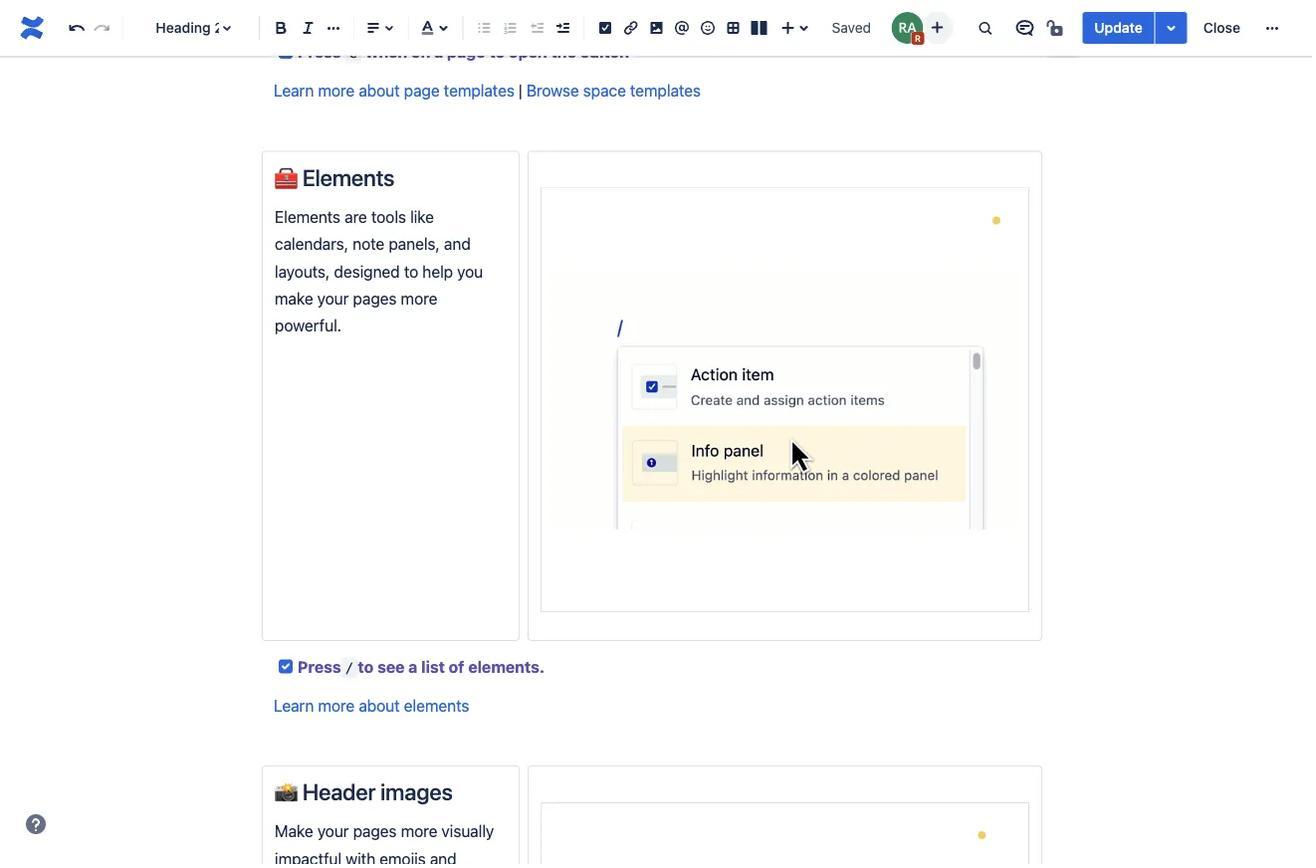 Task type: locate. For each thing, give the bounding box(es) containing it.
press e when on a page to open the editor.
[[298, 42, 630, 61]]

0 horizontal spatial a
[[409, 657, 418, 676]]

pages down designed
[[353, 289, 397, 308]]

browse space templates link
[[527, 81, 701, 100]]

2 press from the top
[[298, 657, 341, 676]]

visually
[[442, 822, 494, 841]]

pages inside elements are tools like calendars, note panels, and layouts, designed to help you make your pages more powerful.
[[353, 289, 397, 308]]

1 about from the top
[[359, 81, 400, 100]]

about
[[359, 81, 400, 100], [359, 697, 400, 716]]

list
[[421, 657, 445, 676]]

more down help
[[401, 289, 438, 308]]

when
[[366, 42, 407, 61]]

tools
[[371, 207, 406, 226]]

more down e
[[318, 81, 355, 100]]

page
[[447, 42, 486, 61], [404, 81, 440, 100]]

learn more about elements link
[[274, 697, 469, 716]]

press / to see a list of elements.
[[298, 657, 545, 676]]

2 about from the top
[[359, 697, 400, 716]]

to down bullet list ⌘⇧8 image
[[489, 42, 505, 61]]

2 pages from the top
[[353, 822, 397, 841]]

1 pages from the top
[[353, 289, 397, 308]]

1 vertical spatial about
[[359, 697, 400, 716]]

about down "when"
[[359, 81, 400, 100]]

the
[[551, 42, 577, 61]]

0 vertical spatial a
[[434, 42, 443, 61]]

2 vertical spatial to
[[358, 657, 374, 676]]

editor.
[[580, 42, 630, 61]]

templates right space
[[630, 81, 701, 100]]

templates left the |
[[444, 81, 515, 100]]

link image
[[619, 16, 643, 40]]

confluence image
[[16, 12, 48, 44]]

1 vertical spatial learn
[[274, 697, 314, 716]]

more up emojis
[[401, 822, 438, 841]]

designed
[[334, 262, 400, 281]]

mention image
[[671, 16, 694, 40]]

pages up 'with'
[[353, 822, 397, 841]]

no restrictions image
[[1045, 16, 1069, 40]]

to left help
[[404, 262, 418, 281]]

a right on on the left of page
[[434, 42, 443, 61]]

0 vertical spatial press
[[298, 42, 341, 61]]

elements inside elements are tools like calendars, note panels, and layouts, designed to help you make your pages more powerful.
[[275, 207, 341, 226]]

close
[[1204, 19, 1241, 36]]

1 vertical spatial your
[[318, 822, 349, 841]]

0 vertical spatial about
[[359, 81, 400, 100]]

page down bullet list ⌘⇧8 image
[[447, 42, 486, 61]]

elements up calendars,
[[275, 207, 341, 226]]

a for page
[[434, 42, 443, 61]]

learn up 📸
[[274, 697, 314, 716]]

a
[[434, 42, 443, 61], [409, 657, 418, 676]]

learn more about page templates link
[[274, 81, 515, 100]]

elements
[[302, 164, 395, 191], [275, 207, 341, 226]]

about down see
[[359, 697, 400, 716]]

browse
[[527, 81, 579, 100]]

your up impactful
[[318, 822, 349, 841]]

action item image
[[594, 16, 617, 40]]

help
[[423, 262, 453, 281]]

a for list
[[409, 657, 418, 676]]

more
[[318, 81, 355, 100], [401, 289, 438, 308], [318, 697, 355, 716], [401, 822, 438, 841]]

ruby anderson image
[[892, 12, 924, 44]]

/
[[345, 660, 354, 676]]

📸
[[275, 779, 298, 806]]

1 horizontal spatial to
[[404, 262, 418, 281]]

1 vertical spatial to
[[404, 262, 418, 281]]

learn down bold ⌘b image
[[274, 81, 314, 100]]

impactful
[[275, 850, 342, 865]]

press
[[298, 42, 341, 61], [298, 657, 341, 676]]

heading 2
[[156, 19, 223, 36]]

0 horizontal spatial templates
[[444, 81, 515, 100]]

confluence image
[[16, 12, 48, 44]]

more inside make your pages more visually impactful with emojis an
[[401, 822, 438, 841]]

1 vertical spatial press
[[298, 657, 341, 676]]

press down italic ⌘i image
[[298, 42, 341, 61]]

2 learn from the top
[[274, 697, 314, 716]]

open
[[509, 42, 547, 61]]

your
[[317, 289, 349, 308], [318, 822, 349, 841]]

to
[[489, 42, 505, 61], [404, 262, 418, 281], [358, 657, 374, 676]]

a left list
[[409, 657, 418, 676]]

1 vertical spatial a
[[409, 657, 418, 676]]

of
[[449, 657, 465, 676]]

images
[[381, 779, 453, 806]]

1 horizontal spatial page
[[447, 42, 486, 61]]

templates
[[444, 81, 515, 100], [630, 81, 701, 100]]

0 vertical spatial pages
[[353, 289, 397, 308]]

1 learn from the top
[[274, 81, 314, 100]]

0 vertical spatial to
[[489, 42, 505, 61]]

update
[[1095, 19, 1143, 36]]

1 vertical spatial pages
[[353, 822, 397, 841]]

1 vertical spatial elements
[[275, 207, 341, 226]]

learn
[[274, 81, 314, 100], [274, 697, 314, 716]]

about for elements
[[359, 697, 400, 716]]

2 templates from the left
[[630, 81, 701, 100]]

to right /
[[358, 657, 374, 676]]

1 press from the top
[[298, 42, 341, 61]]

1 horizontal spatial a
[[434, 42, 443, 61]]

0 vertical spatial learn
[[274, 81, 314, 100]]

0 vertical spatial your
[[317, 289, 349, 308]]

adjust update settings image
[[1160, 16, 1184, 40]]

0 vertical spatial page
[[447, 42, 486, 61]]

your up powerful.
[[317, 289, 349, 308]]

1 horizontal spatial templates
[[630, 81, 701, 100]]

press left /
[[298, 657, 341, 676]]

elements up are
[[302, 164, 395, 191]]

2
[[214, 19, 223, 36]]

pages
[[353, 289, 397, 308], [353, 822, 397, 841]]

2 your from the top
[[318, 822, 349, 841]]

0 horizontal spatial page
[[404, 81, 440, 100]]

elements are tools like calendars, note panels, and layouts, designed to help you make your pages more powerful.
[[275, 207, 487, 335]]

page down on on the left of page
[[404, 81, 440, 100]]

1 your from the top
[[317, 289, 349, 308]]

0 horizontal spatial to
[[358, 657, 374, 676]]



Task type: describe. For each thing, give the bounding box(es) containing it.
emoji image
[[696, 16, 720, 40]]

0 vertical spatial elements
[[302, 164, 395, 191]]

are
[[345, 207, 367, 226]]

elements
[[404, 697, 469, 716]]

more down /
[[318, 697, 355, 716]]

your inside make your pages more visually impactful with emojis an
[[318, 822, 349, 841]]

with
[[346, 850, 376, 865]]

e
[[349, 45, 358, 61]]

header
[[302, 779, 376, 806]]

panels,
[[389, 234, 440, 253]]

indent tab image
[[551, 16, 575, 40]]

more image
[[1261, 16, 1285, 40]]

help image
[[24, 813, 48, 837]]

layouts,
[[275, 262, 330, 281]]

layouts image
[[747, 16, 771, 40]]

to inside elements are tools like calendars, note panels, and layouts, designed to help you make your pages more powerful.
[[404, 262, 418, 281]]

calendars,
[[275, 234, 349, 253]]

learn more about page templates | browse space templates
[[274, 81, 701, 100]]

and
[[444, 234, 471, 253]]

see
[[378, 657, 405, 676]]

outdent ⇧tab image
[[525, 16, 549, 40]]

make
[[275, 289, 313, 308]]

more formatting image
[[322, 16, 346, 40]]

bullet list ⌘⇧8 image
[[472, 16, 496, 40]]

you
[[457, 262, 483, 281]]

learn for learn more about elements
[[274, 697, 314, 716]]

🧰 elements
[[275, 164, 395, 191]]

pages inside make your pages more visually impactful with emojis an
[[353, 822, 397, 841]]

like
[[410, 207, 434, 226]]

powerful.
[[275, 316, 342, 335]]

bold ⌘b image
[[269, 16, 293, 40]]

note
[[353, 234, 385, 253]]

find and replace image
[[973, 16, 997, 40]]

table image
[[722, 16, 746, 40]]

more inside elements are tools like calendars, note panels, and layouts, designed to help you make your pages more powerful.
[[401, 289, 438, 308]]

redo ⌘⇧z image
[[90, 16, 114, 40]]

undo ⌘z image
[[65, 16, 88, 40]]

space
[[583, 81, 626, 100]]

on
[[411, 42, 431, 61]]

emojis
[[380, 850, 426, 865]]

your inside elements are tools like calendars, note panels, and layouts, designed to help you make your pages more powerful.
[[317, 289, 349, 308]]

comment icon image
[[1013, 16, 1037, 40]]

learn more about elements
[[274, 697, 469, 716]]

learn for learn more about page templates | browse space templates
[[274, 81, 314, 100]]

make
[[275, 822, 313, 841]]

update button
[[1083, 12, 1155, 44]]

close button
[[1192, 12, 1253, 44]]

press for to see a list of elements.
[[298, 657, 341, 676]]

📸 header images
[[275, 779, 453, 806]]

add image, video, or file image
[[645, 16, 669, 40]]

1 vertical spatial page
[[404, 81, 440, 100]]

heading 2 button
[[132, 6, 251, 50]]

align left image
[[361, 16, 385, 40]]

|
[[519, 81, 523, 100]]

make your pages more visually impactful with emojis an
[[275, 822, 505, 865]]

saved
[[832, 19, 872, 36]]

press for when on a page to open the editor.
[[298, 42, 341, 61]]

elements.
[[468, 657, 545, 676]]

heading
[[156, 19, 211, 36]]

numbered list ⌘⇧7 image
[[499, 16, 523, 40]]

1 templates from the left
[[444, 81, 515, 100]]

invite to edit image
[[926, 15, 950, 39]]

about for page
[[359, 81, 400, 100]]

italic ⌘i image
[[296, 16, 320, 40]]

2 horizontal spatial to
[[489, 42, 505, 61]]

🧰
[[275, 164, 298, 191]]



Task type: vqa. For each thing, say whether or not it's contained in the screenshot.
PRESS
yes



